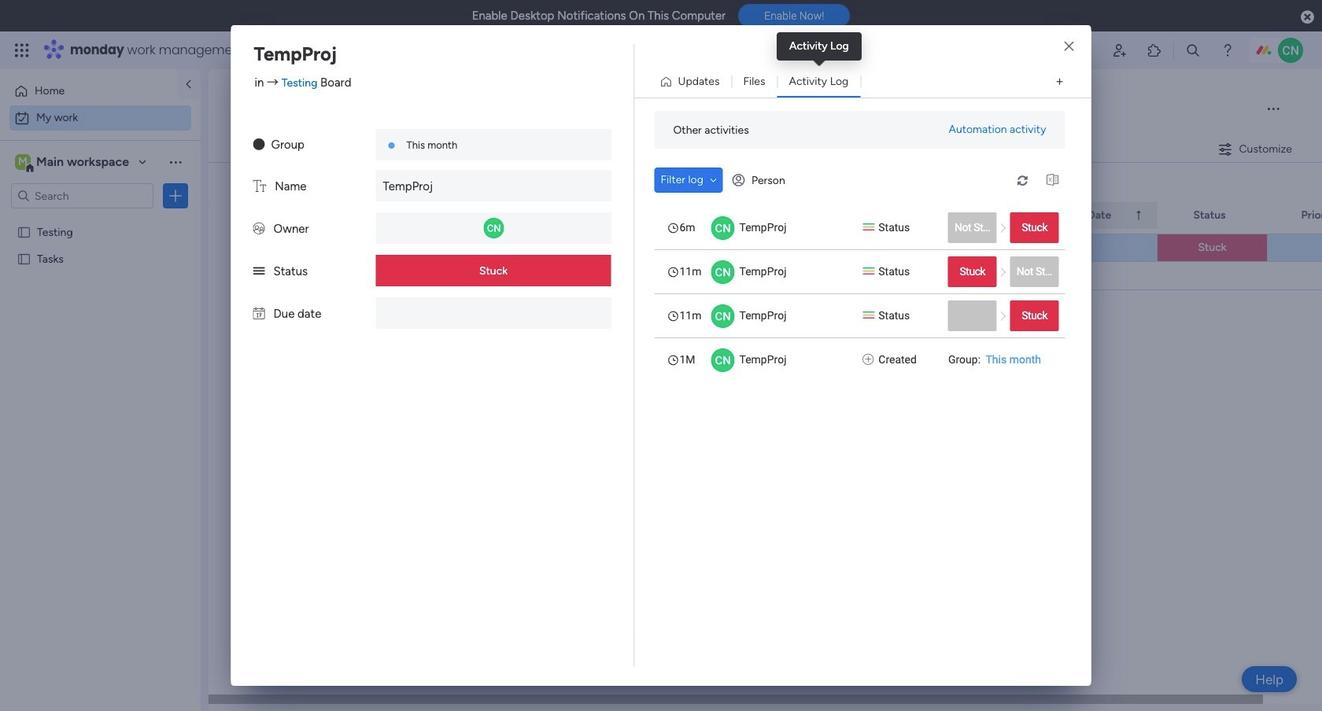 Task type: locate. For each thing, give the bounding box(es) containing it.
tab list
[[232, 137, 366, 162]]

list box
[[655, 205, 1070, 382], [0, 215, 201, 485]]

option
[[9, 79, 168, 104], [9, 105, 191, 131], [0, 218, 201, 221]]

dapulse plus image
[[863, 352, 874, 368]]

monday marketplace image
[[1147, 43, 1163, 58]]

None search field
[[305, 169, 453, 194]]

v2 sun image
[[253, 138, 265, 152]]

tab
[[232, 137, 289, 162], [289, 137, 366, 162]]

0 vertical spatial option
[[9, 79, 168, 104]]

1 horizontal spatial list box
[[655, 205, 1070, 382]]

invite members image
[[1112, 43, 1128, 58]]

tab up "dapulse text column" icon
[[232, 137, 289, 162]]

see plans image
[[261, 42, 275, 59]]

workspace selection element
[[15, 153, 131, 173]]

v2 status image
[[253, 265, 265, 279]]

tab up the filter dashboard by text search box
[[289, 137, 366, 162]]

dapulse text column image
[[253, 179, 266, 194]]

dialog
[[0, 0, 1323, 712]]

2 vertical spatial option
[[0, 218, 201, 221]]

export to excel image
[[1040, 174, 1066, 186]]

dapulse date column image
[[253, 307, 265, 321]]

close image
[[1065, 41, 1074, 53]]

column header
[[1048, 202, 1158, 229]]

help image
[[1220, 43, 1236, 58]]

public board image
[[17, 224, 31, 239]]

sort image
[[1133, 209, 1146, 222]]



Task type: vqa. For each thing, say whether or not it's contained in the screenshot.
v2 sun 'image'
yes



Task type: describe. For each thing, give the bounding box(es) containing it.
dapulse close image
[[1301, 9, 1315, 25]]

workspace image
[[15, 154, 31, 171]]

add view image
[[1057, 76, 1063, 88]]

1 vertical spatial option
[[9, 105, 191, 131]]

cool name image
[[1278, 38, 1304, 63]]

search everything image
[[1186, 43, 1201, 58]]

public board image
[[17, 251, 31, 266]]

v2 multiple person column image
[[253, 222, 265, 236]]

Search in workspace field
[[33, 187, 131, 205]]

0 horizontal spatial list box
[[0, 215, 201, 485]]

Filter dashboard by text search field
[[305, 169, 453, 194]]

refresh image
[[1010, 174, 1036, 186]]

angle down image
[[710, 175, 717, 186]]

1 tab from the left
[[232, 137, 289, 162]]

update feed image
[[1078, 43, 1093, 58]]

2 tab from the left
[[289, 137, 366, 162]]

select product image
[[14, 43, 30, 58]]



